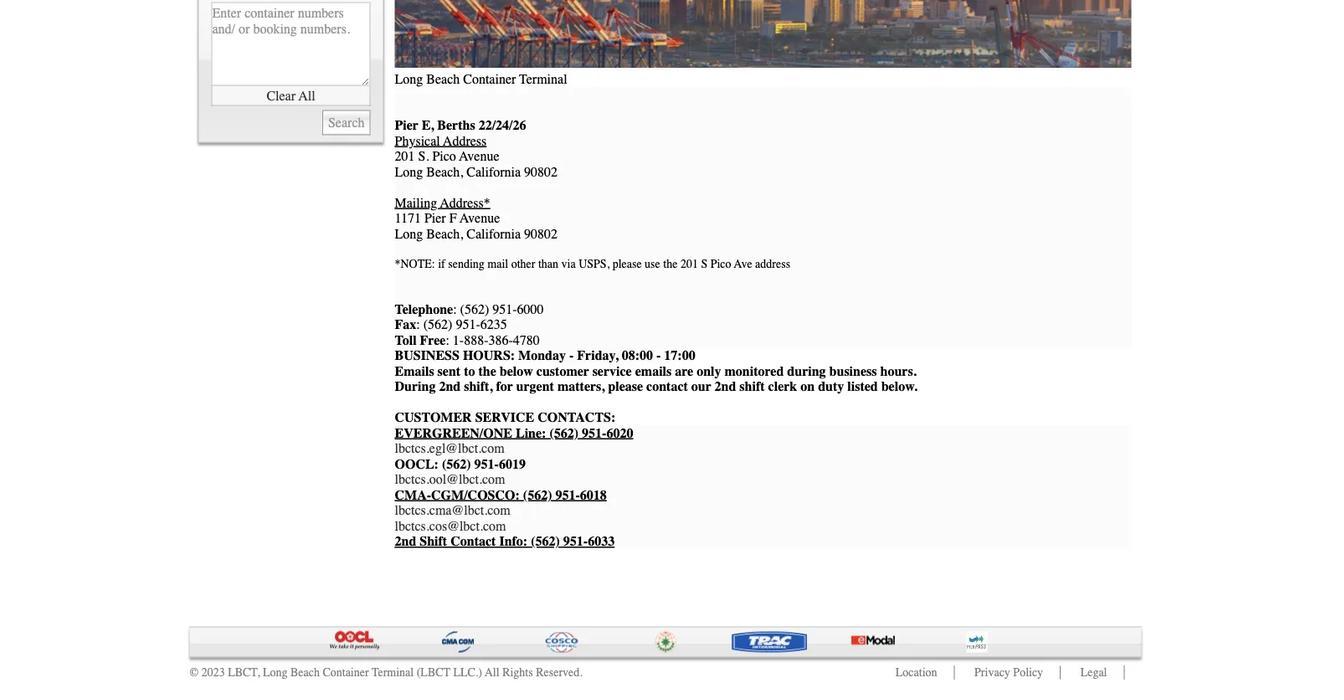 Task type: locate. For each thing, give the bounding box(es) containing it.
info:
[[499, 534, 528, 550]]

the
[[663, 258, 678, 271], [479, 364, 496, 379]]

1 vertical spatial california
[[467, 227, 521, 242]]

long up *note:
[[395, 227, 423, 242]]

1 horizontal spatial terminal
[[519, 72, 567, 87]]

-
[[569, 348, 574, 364], [657, 348, 661, 364]]

sending
[[448, 258, 485, 271]]

pier left f
[[425, 211, 446, 227]]

0 vertical spatial all
[[299, 88, 315, 104]]

use
[[645, 258, 661, 271]]

all right the llc.) on the left bottom of page
[[485, 667, 500, 680]]

monitored
[[725, 364, 784, 379]]

©
[[190, 667, 199, 680]]

if
[[438, 258, 445, 271]]

beach, down address
[[426, 165, 463, 180]]

pier left the e,
[[395, 118, 419, 134]]

pico right s.
[[432, 149, 456, 165]]

(lbct
[[417, 667, 451, 680]]

2 beach, from the top
[[426, 227, 463, 242]]

2 horizontal spatial :
[[453, 302, 457, 317]]

california up address*
[[467, 165, 521, 180]]

0 vertical spatial beach
[[426, 72, 460, 87]]

physical
[[395, 134, 440, 149]]

avenue right f
[[460, 211, 500, 227]]

2nd right our at the bottom right of the page
[[715, 379, 736, 395]]

emails are
[[635, 364, 694, 379]]

1 vertical spatial long
[[395, 227, 423, 242]]

1 horizontal spatial beach
[[426, 72, 460, 87]]

location
[[896, 667, 938, 680]]

pico right s
[[711, 258, 732, 271]]

listed
[[848, 379, 878, 395]]

address
[[443, 134, 487, 149]]

the right use
[[663, 258, 678, 271]]

mail
[[488, 258, 508, 271]]

beach,
[[426, 165, 463, 180], [426, 227, 463, 242]]

201 left s.
[[395, 149, 415, 165]]

the right to
[[479, 364, 496, 379]]

lbctcs.ool@lbct.com link
[[395, 472, 505, 488]]

california inside pier e, berths 22/24/26 physical address 201 s. pico avenue long beach, california 90802
[[467, 165, 521, 180]]

- left the friday,
[[569, 348, 574, 364]]

1 vertical spatial beach,
[[426, 227, 463, 242]]

:
[[453, 302, 457, 317], [416, 317, 420, 333], [446, 333, 450, 348]]

None submit
[[322, 111, 371, 136]]

berths
[[437, 118, 475, 134]]

2nd left shift
[[395, 534, 416, 550]]

0 vertical spatial pico
[[432, 149, 456, 165]]

evergreen/one
[[395, 426, 512, 441]]

- left 17:00
[[657, 348, 661, 364]]

than
[[538, 258, 559, 271]]

clear
[[267, 88, 296, 104]]

0 vertical spatial avenue
[[459, 149, 500, 165]]

beach, up the if
[[426, 227, 463, 242]]

1 vertical spatial please
[[608, 379, 643, 395]]

telephone : (562) 951-6000 fax : (562) 951-6235 toll free : 1-888-386-4780 business hours: monday - friday, 08:00 - 17:00 emails sent to the below customer service emails are only monitored during business hours. ​ ​during 2nd shift, for urgent matters, please contact our 2nd shift clerk on duty listed below.
[[395, 302, 924, 395]]

via usps,
[[562, 258, 610, 271]]

0 vertical spatial the
[[663, 258, 678, 271]]

all inside button
[[299, 88, 315, 104]]

951-
[[493, 302, 517, 317], [456, 317, 480, 333], [582, 426, 607, 441], [474, 457, 499, 472], [556, 488, 580, 503], [563, 534, 588, 550]]

reserved.
[[536, 667, 583, 680]]

contacts:
[[538, 410, 616, 426]]

to
[[464, 364, 475, 379]]

6033​​
[[588, 534, 615, 550]]

please
[[613, 258, 642, 271], [608, 379, 643, 395]]

f
[[449, 211, 457, 227]]

0 vertical spatial 201
[[395, 149, 415, 165]]

california up mail
[[467, 227, 521, 242]]

1 vertical spatial pier
[[425, 211, 446, 227]]

terminal up 22/24/26
[[519, 72, 567, 87]]

0 horizontal spatial beach
[[291, 667, 320, 680]]

0 horizontal spatial :
[[416, 317, 420, 333]]

customer
[[537, 364, 589, 379]]

201 left s
[[681, 258, 698, 271]]

customer service contacts: evergreen/one line: (562) 951-6020 lbctcs.egl@lbct.com oocl: (562) 951-6019 lbctcs.ool@lbct.com cma-cgm/cosco: (562) 951-6018 lbctcs.cma@lbct.com lbctcs.cos@lbct.com 2nd shift contact info: (562) 951-6033​​
[[395, 410, 633, 550]]

pier e, berths 22/24/26 physical address 201 s. pico avenue long beach, california 90802
[[395, 118, 558, 180]]

1 horizontal spatial 201
[[681, 258, 698, 271]]

long right lbct,
[[263, 667, 288, 680]]

privacy
[[975, 667, 1011, 680]]

1 horizontal spatial the
[[663, 258, 678, 271]]

avenue
[[459, 149, 500, 165], [460, 211, 500, 227]]

long inside pier e, berths 22/24/26 physical address 201 s. pico avenue long beach, california 90802
[[395, 165, 423, 180]]

for
[[496, 379, 513, 395]]

lbctcs.cos@lbct.com
[[395, 519, 506, 534]]

avenue inside the 'mailing address* 1171 pier f avenue long beach, california 90802​'
[[460, 211, 500, 227]]

avenue down berths
[[459, 149, 500, 165]]

beach
[[426, 72, 460, 87], [291, 667, 320, 680]]

0 horizontal spatial container
[[323, 667, 369, 680]]

business
[[830, 364, 877, 379]]

terminal
[[519, 72, 567, 87], [372, 667, 414, 680]]

1 vertical spatial 201
[[681, 258, 698, 271]]

0 vertical spatial pier
[[395, 118, 419, 134]]

privacy policy link
[[975, 667, 1044, 680]]

1 vertical spatial terminal
[[372, 667, 414, 680]]

1 horizontal spatial -
[[657, 348, 661, 364]]

888-
[[464, 333, 489, 348]]

0 horizontal spatial pico
[[432, 149, 456, 165]]

1 horizontal spatial container
[[463, 72, 516, 87]]

duty
[[818, 379, 844, 395]]

(562) up '888-'
[[460, 302, 489, 317]]

below
[[500, 364, 533, 379]]

emails
[[395, 364, 434, 379]]

90802​
[[524, 227, 558, 242]]

0 horizontal spatial 201
[[395, 149, 415, 165]]

oocl:
[[395, 457, 439, 472]]

0 vertical spatial california
[[467, 165, 521, 180]]

fax
[[395, 317, 416, 333]]

2 california from the top
[[467, 227, 521, 242]]

beach right lbct,
[[291, 667, 320, 680]]

1 california from the top
[[467, 165, 521, 180]]

0 horizontal spatial 2nd
[[395, 534, 416, 550]]

the inside telephone : (562) 951-6000 fax : (562) 951-6235 toll free : 1-888-386-4780 business hours: monday - friday, 08:00 - 17:00 emails sent to the below customer service emails are only monitored during business hours. ​ ​during 2nd shift, for urgent matters, please contact our 2nd shift clerk on duty listed below.
[[479, 364, 496, 379]]

0 vertical spatial beach,
[[426, 165, 463, 180]]

pico
[[432, 149, 456, 165], [711, 258, 732, 271]]

1 vertical spatial pico
[[711, 258, 732, 271]]

beach right ​​​​​​​​​​​​​​​​​​​​​​​​​​​​​​​​​​​long
[[426, 72, 460, 87]]

terminal left the (lbct
[[372, 667, 414, 680]]

s
[[701, 258, 708, 271]]

llc.)
[[453, 667, 482, 680]]

0 horizontal spatial -
[[569, 348, 574, 364]]

0 horizontal spatial all
[[299, 88, 315, 104]]

1 horizontal spatial pico
[[711, 258, 732, 271]]

0 horizontal spatial pier
[[395, 118, 419, 134]]

1 vertical spatial container
[[323, 667, 369, 680]]

urgent
[[516, 379, 554, 395]]

2 - from the left
[[657, 348, 661, 364]]

0 vertical spatial please
[[613, 258, 642, 271]]

1 beach, from the top
[[426, 165, 463, 180]]

1171
[[395, 211, 421, 227]]

lbctcs.egl@lbct.com link
[[395, 441, 505, 457]]

privacy policy
[[975, 667, 1044, 680]]

all right clear
[[299, 88, 315, 104]]

2nd
[[439, 379, 461, 395], [715, 379, 736, 395], [395, 534, 416, 550]]

lbct,
[[228, 667, 260, 680]]

container
[[463, 72, 516, 87], [323, 667, 369, 680]]

e,
[[422, 118, 434, 134]]

2nd left to
[[439, 379, 461, 395]]

*note:
[[395, 258, 435, 271]]

toll
[[395, 333, 417, 348]]

1-
[[453, 333, 464, 348]]

0 horizontal spatial the
[[479, 364, 496, 379]]

address*
[[440, 196, 491, 211]]

0 vertical spatial long
[[395, 165, 423, 180]]

please left use
[[613, 258, 642, 271]]

monday
[[518, 348, 566, 364]]

hours. ​
[[881, 364, 920, 379]]

(562) down 6019
[[523, 488, 552, 503]]

pier
[[395, 118, 419, 134], [425, 211, 446, 227]]

1 vertical spatial avenue
[[460, 211, 500, 227]]

below.
[[882, 379, 918, 395]]

please down 08:00
[[608, 379, 643, 395]]

201
[[395, 149, 415, 165], [681, 258, 698, 271]]

matters,
[[558, 379, 605, 395]]

1 vertical spatial the
[[479, 364, 496, 379]]

1 vertical spatial all
[[485, 667, 500, 680]]

*note: if sending mail other than via usps, please use the 201 s pico ave address
[[395, 258, 791, 271]]

long up mailing
[[395, 165, 423, 180]]

2 horizontal spatial 2nd
[[715, 379, 736, 395]]

1 horizontal spatial pier
[[425, 211, 446, 227]]

california inside the 'mailing address* 1171 pier f avenue long beach, california 90802​'
[[467, 227, 521, 242]]



Task type: vqa. For each thing, say whether or not it's contained in the screenshot.
right "Along"
no



Task type: describe. For each thing, give the bounding box(es) containing it.
(562) down 'evergreen/one'
[[442, 457, 471, 472]]

201 inside pier e, berths 22/24/26 physical address 201 s. pico avenue long beach, california 90802
[[395, 149, 415, 165]]

our
[[692, 379, 712, 395]]

cma-
[[395, 488, 431, 503]]

08:00
[[622, 348, 653, 364]]

other
[[511, 258, 536, 271]]

lbctcs.cos@lbct.com link
[[395, 519, 506, 534]]

(562) left 1-
[[423, 317, 453, 333]]

during
[[787, 364, 826, 379]]

contact
[[451, 534, 496, 550]]

avenue inside pier e, berths 22/24/26 physical address 201 s. pico avenue long beach, california 90802
[[459, 149, 500, 165]]

0 vertical spatial container
[[463, 72, 516, 87]]

lbctcs.cma@lbct.com link
[[395, 503, 511, 519]]

service
[[593, 364, 632, 379]]

Enter container numbers and/ or booking numbers.  text field
[[211, 3, 371, 86]]

​​​​​​​​​​​​​​​​​​​​​​​​​​​​​​​​​​​long beach container terminal
[[395, 72, 567, 87]]

clear all button
[[211, 86, 371, 106]]

telephone
[[395, 302, 453, 317]]

service
[[475, 410, 534, 426]]

0 horizontal spatial terminal
[[372, 667, 414, 680]]

friday,
[[577, 348, 619, 364]]

contact
[[647, 379, 688, 395]]

90802
[[524, 165, 558, 180]]

​​​​​​​​​​​​​​​​​​​​​​​​​​​​​​​​​​​long
[[395, 72, 423, 87]]

© 2023 lbct, long beach container terminal (lbct llc.) all rights reserved.
[[190, 667, 583, 680]]

4780
[[513, 333, 540, 348]]

mailing
[[395, 196, 437, 211]]

1 horizontal spatial :
[[446, 333, 450, 348]]

customer
[[395, 410, 472, 426]]

​during
[[395, 379, 436, 395]]

ave
[[734, 258, 753, 271]]

6020
[[607, 426, 633, 441]]

2 vertical spatial long
[[263, 667, 288, 680]]

0 vertical spatial terminal
[[519, 72, 567, 87]]

6019
[[499, 457, 526, 472]]

legal link
[[1081, 667, 1107, 680]]

clear all
[[267, 88, 315, 104]]

1 - from the left
[[569, 348, 574, 364]]

mailing address* 1171 pier f avenue long beach, california 90802​
[[395, 196, 558, 242]]

lbctcs.cma@lbct.com
[[395, 503, 511, 519]]

lbctcs.egl@lbct.com
[[395, 441, 505, 457]]

1 vertical spatial beach
[[291, 667, 320, 680]]

17:00
[[664, 348, 696, 364]]

386-
[[489, 333, 513, 348]]

clerk
[[768, 379, 797, 395]]

policy
[[1014, 667, 1044, 680]]

long inside the 'mailing address* 1171 pier f avenue long beach, california 90802​'
[[395, 227, 423, 242]]

free
[[420, 333, 446, 348]]

pier inside the 'mailing address* 1171 pier f avenue long beach, california 90802​'
[[425, 211, 446, 227]]

2nd inside customer service contacts: evergreen/one line: (562) 951-6020 lbctcs.egl@lbct.com oocl: (562) 951-6019 lbctcs.ool@lbct.com cma-cgm/cosco: (562) 951-6018 lbctcs.cma@lbct.com lbctcs.cos@lbct.com 2nd shift contact info: (562) 951-6033​​
[[395, 534, 416, 550]]

1 horizontal spatial 2nd
[[439, 379, 461, 395]]

(562) right line:
[[550, 426, 579, 441]]

sent
[[438, 364, 461, 379]]

22/24/26
[[479, 118, 526, 134]]

location link
[[896, 667, 938, 680]]

shift
[[420, 534, 447, 550]]

1 horizontal spatial all
[[485, 667, 500, 680]]

legal
[[1081, 667, 1107, 680]]

line:
[[516, 426, 546, 441]]

shift
[[740, 379, 765, 395]]

s.
[[418, 149, 429, 165]]

pico inside pier e, berths 22/24/26 physical address 201 s. pico avenue long beach, california 90802
[[432, 149, 456, 165]]

beach, inside the 'mailing address* 1171 pier f avenue long beach, california 90802​'
[[426, 227, 463, 242]]

6000
[[517, 302, 544, 317]]

pier inside pier e, berths 22/24/26 physical address 201 s. pico avenue long beach, california 90802
[[395, 118, 419, 134]]

beach, inside pier e, berths 22/24/26 physical address 201 s. pico avenue long beach, california 90802
[[426, 165, 463, 180]]

address
[[755, 258, 791, 271]]

rights
[[503, 667, 533, 680]]

shift,
[[464, 379, 493, 395]]

6235
[[480, 317, 507, 333]]

lbctcs.ool@lbct.com
[[395, 472, 505, 488]]

on
[[801, 379, 815, 395]]

(562) right info:
[[531, 534, 560, 550]]

2023
[[202, 667, 225, 680]]

business hours:
[[395, 348, 515, 364]]

please inside telephone : (562) 951-6000 fax : (562) 951-6235 toll free : 1-888-386-4780 business hours: monday - friday, 08:00 - 17:00 emails sent to the below customer service emails are only monitored during business hours. ​ ​during 2nd shift, for urgent matters, please contact our 2nd shift clerk on duty listed below.
[[608, 379, 643, 395]]

cgm/cosco:
[[431, 488, 520, 503]]

6018
[[580, 488, 607, 503]]



